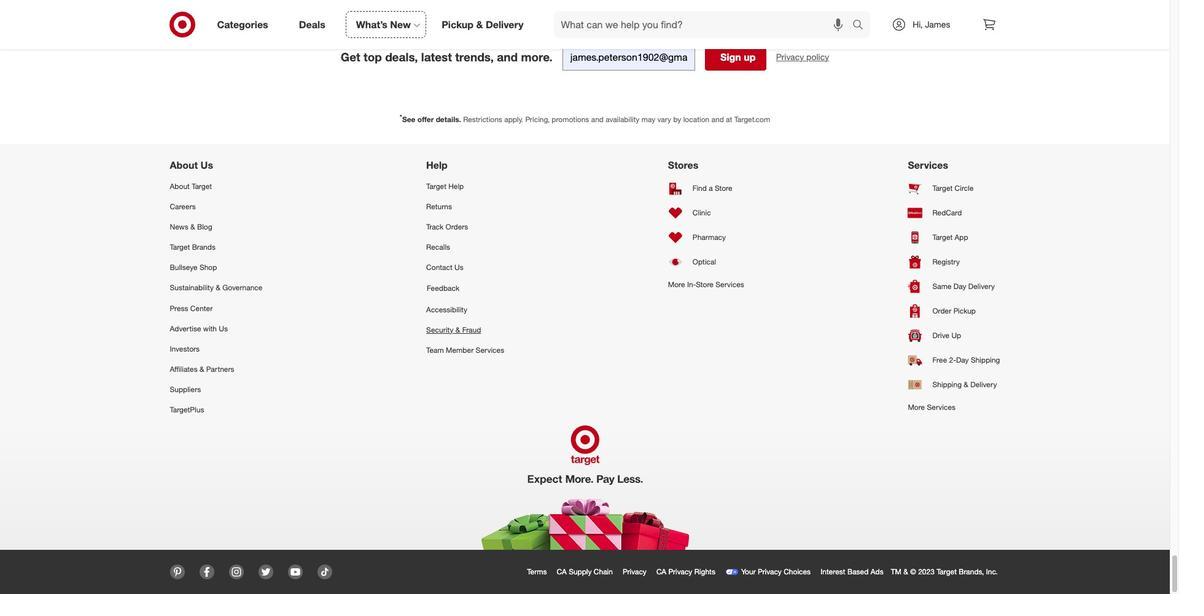 Task type: describe. For each thing, give the bounding box(es) containing it.
contact
[[426, 263, 453, 272]]

fraud
[[462, 325, 481, 335]]

interest based ads link
[[818, 565, 891, 580]]

* see offer details. restrictions apply. pricing, promotions and availability may vary by location and at target.com
[[400, 113, 770, 124]]

investors
[[170, 345, 200, 354]]

about us
[[170, 159, 213, 171]]

member
[[446, 346, 474, 355]]

shop
[[200, 263, 217, 272]]

brands,
[[959, 568, 984, 577]]

registry
[[933, 257, 960, 267]]

about for about target
[[170, 182, 190, 191]]

vary
[[658, 115, 671, 124]]

& for news
[[190, 222, 195, 232]]

orders
[[446, 222, 468, 232]]

1 vertical spatial shipping
[[933, 380, 962, 390]]

privacy policy link
[[776, 51, 829, 63]]

1 vertical spatial pickup
[[954, 307, 976, 316]]

more.
[[521, 50, 553, 64]]

james
[[925, 19, 951, 29]]

same
[[933, 282, 952, 291]]

by
[[674, 115, 681, 124]]

same day delivery
[[933, 282, 995, 291]]

hi, james
[[913, 19, 951, 29]]

at
[[726, 115, 732, 124]]

based
[[848, 568, 869, 577]]

& for affiliates
[[200, 365, 204, 374]]

0 horizontal spatial and
[[497, 50, 518, 64]]

ca supply chain
[[557, 568, 613, 577]]

ca privacy rights
[[657, 568, 716, 577]]

bullseye shop
[[170, 263, 217, 272]]

your privacy choices link
[[723, 565, 818, 580]]

*
[[400, 113, 402, 120]]

1 horizontal spatial help
[[449, 182, 464, 191]]

delivery for shipping & delivery
[[971, 380, 997, 390]]

bullseye
[[170, 263, 198, 272]]

drive up
[[933, 331, 961, 340]]

shipping & delivery link
[[908, 373, 1000, 397]]

target for target circle
[[933, 184, 953, 193]]

choices
[[784, 568, 811, 577]]

latest
[[421, 50, 452, 64]]

availability
[[606, 115, 640, 124]]

partners
[[206, 365, 234, 374]]

deals,
[[385, 50, 418, 64]]

what's
[[356, 18, 388, 30]]

interest based ads
[[821, 568, 884, 577]]

0 vertical spatial help
[[426, 159, 448, 171]]

get top deals, latest trends, and more.
[[341, 50, 553, 64]]

ca privacy rights link
[[654, 565, 723, 580]]

up
[[952, 331, 961, 340]]

target for target app
[[933, 233, 953, 242]]

& for security
[[456, 325, 460, 335]]

security & fraud
[[426, 325, 481, 335]]

security & fraud link
[[426, 320, 504, 340]]

target brands link
[[170, 237, 263, 258]]

find a store
[[693, 184, 733, 193]]

advertise
[[170, 324, 201, 333]]

store for a
[[715, 184, 733, 193]]

redcard
[[933, 208, 962, 218]]

target inside about target link
[[192, 182, 212, 191]]

privacy inside ca privacy rights link
[[669, 568, 693, 577]]

privacy inside your privacy choices 'link'
[[758, 568, 782, 577]]

more for more in-store services
[[668, 280, 685, 289]]

drive
[[933, 331, 950, 340]]

may
[[642, 115, 656, 124]]

tm & © 2023 target brands, inc.
[[891, 568, 998, 577]]

careers
[[170, 202, 196, 211]]

feedback button
[[426, 278, 504, 300]]

clinic
[[693, 208, 711, 218]]

sign
[[721, 51, 741, 63]]

ads
[[871, 568, 884, 577]]

target help link
[[426, 176, 504, 196]]

more in-store services link
[[668, 274, 744, 295]]

services down fraud
[[476, 346, 504, 355]]

press
[[170, 304, 188, 313]]

brands
[[192, 243, 216, 252]]

with
[[203, 324, 217, 333]]

offer
[[418, 115, 434, 124]]

apply.
[[504, 115, 523, 124]]

promotions
[[552, 115, 589, 124]]

target brands
[[170, 243, 216, 252]]

see
[[402, 115, 416, 124]]

news & blog
[[170, 222, 212, 232]]

terms link
[[525, 565, 554, 580]]

recalls
[[426, 243, 450, 252]]

target right 2023
[[937, 568, 957, 577]]

redcard link
[[908, 201, 1000, 225]]

2 vertical spatial us
[[219, 324, 228, 333]]

0 vertical spatial day
[[954, 282, 967, 291]]

advertisement region
[[0, 0, 1170, 11]]

your
[[741, 568, 756, 577]]

suppliers
[[170, 385, 201, 394]]

interest
[[821, 568, 846, 577]]

categories
[[217, 18, 268, 30]]

location
[[683, 115, 710, 124]]

new
[[390, 18, 411, 30]]

& for sustainability
[[216, 283, 220, 293]]

registry link
[[908, 250, 1000, 274]]

sustainability & governance
[[170, 283, 263, 293]]

press center
[[170, 304, 213, 313]]

chain
[[594, 568, 613, 577]]



Task type: locate. For each thing, give the bounding box(es) containing it.
privacy right your
[[758, 568, 782, 577]]

0 horizontal spatial us
[[201, 159, 213, 171]]

your privacy choices
[[741, 568, 811, 577]]

tm
[[891, 568, 902, 577]]

1 vertical spatial store
[[696, 280, 714, 289]]

and left availability
[[591, 115, 604, 124]]

1 vertical spatial day
[[956, 356, 969, 365]]

affiliates & partners
[[170, 365, 234, 374]]

target inside target brands link
[[170, 243, 190, 252]]

stores
[[668, 159, 699, 171]]

team member services link
[[426, 340, 504, 361]]

0 vertical spatial more
[[668, 280, 685, 289]]

more
[[668, 280, 685, 289], [908, 403, 925, 412]]

0 vertical spatial about
[[170, 159, 198, 171]]

target
[[192, 182, 212, 191], [426, 182, 447, 191], [933, 184, 953, 193], [933, 233, 953, 242], [170, 243, 190, 252], [937, 568, 957, 577]]

clinic link
[[668, 201, 744, 225]]

governance
[[222, 283, 263, 293]]

What can we help you find? suggestions appear below search field
[[554, 11, 856, 38]]

target for target brands
[[170, 243, 190, 252]]

1 horizontal spatial pickup
[[954, 307, 976, 316]]

us for contact us
[[455, 263, 464, 272]]

0 vertical spatial delivery
[[486, 18, 524, 30]]

1 horizontal spatial ca
[[657, 568, 667, 577]]

services down optical link
[[716, 280, 744, 289]]

and
[[497, 50, 518, 64], [591, 115, 604, 124], [712, 115, 724, 124]]

& down bullseye shop link
[[216, 283, 220, 293]]

search button
[[847, 11, 877, 41]]

deals link
[[289, 11, 341, 38]]

returns
[[426, 202, 452, 211]]

day right free
[[956, 356, 969, 365]]

ca right privacy link
[[657, 568, 667, 577]]

& down free 2-day shipping
[[964, 380, 969, 390]]

about up about target
[[170, 159, 198, 171]]

1 vertical spatial more
[[908, 403, 925, 412]]

ca for ca privacy rights
[[657, 568, 667, 577]]

1 vertical spatial about
[[170, 182, 190, 191]]

pickup right order on the bottom
[[954, 307, 976, 316]]

pricing,
[[525, 115, 550, 124]]

details.
[[436, 115, 461, 124]]

privacy link
[[620, 565, 654, 580]]

1 vertical spatial delivery
[[969, 282, 995, 291]]

0 vertical spatial us
[[201, 159, 213, 171]]

0 vertical spatial pickup
[[442, 18, 474, 30]]

2 horizontal spatial and
[[712, 115, 724, 124]]

0 vertical spatial store
[[715, 184, 733, 193]]

target down the about us
[[192, 182, 212, 191]]

affiliates & partners link
[[170, 359, 263, 380]]

restrictions
[[463, 115, 502, 124]]

team
[[426, 346, 444, 355]]

services down shipping & delivery link
[[927, 403, 956, 412]]

& left the blog
[[190, 222, 195, 232]]

sign up button
[[705, 43, 766, 70]]

top
[[364, 50, 382, 64]]

optical link
[[668, 250, 744, 274]]

1 horizontal spatial us
[[219, 324, 228, 333]]

help up the returns link
[[449, 182, 464, 191]]

about for about us
[[170, 159, 198, 171]]

delivery up trends,
[[486, 18, 524, 30]]

delivery
[[486, 18, 524, 30], [969, 282, 995, 291], [971, 380, 997, 390]]

affiliates
[[170, 365, 198, 374]]

delivery up order pickup
[[969, 282, 995, 291]]

1 horizontal spatial shipping
[[971, 356, 1000, 365]]

day
[[954, 282, 967, 291], [956, 356, 969, 365]]

privacy inside privacy link
[[623, 568, 647, 577]]

day right same
[[954, 282, 967, 291]]

feedback
[[427, 284, 460, 293]]

1 about from the top
[[170, 159, 198, 171]]

us up about target link
[[201, 159, 213, 171]]

pharmacy
[[693, 233, 726, 242]]

& left ©
[[904, 568, 908, 577]]

target down news
[[170, 243, 190, 252]]

delivery down free 2-day shipping
[[971, 380, 997, 390]]

target left app
[[933, 233, 953, 242]]

recalls link
[[426, 237, 504, 258]]

and left more.
[[497, 50, 518, 64]]

sustainability & governance link
[[170, 278, 263, 298]]

categories link
[[207, 11, 284, 38]]

target left circle
[[933, 184, 953, 193]]

about target
[[170, 182, 212, 191]]

1 vertical spatial help
[[449, 182, 464, 191]]

0 horizontal spatial help
[[426, 159, 448, 171]]

rights
[[695, 568, 716, 577]]

& up trends,
[[476, 18, 483, 30]]

1 horizontal spatial store
[[715, 184, 733, 193]]

target inside target app link
[[933, 233, 953, 242]]

target inside target help link
[[426, 182, 447, 191]]

drive up link
[[908, 324, 1000, 348]]

privacy policy
[[776, 51, 829, 62]]

shipping up more services link
[[933, 380, 962, 390]]

us right with
[[219, 324, 228, 333]]

None text field
[[563, 43, 695, 70]]

track orders link
[[426, 217, 504, 237]]

more for more services
[[908, 403, 925, 412]]

more left the "in-"
[[668, 280, 685, 289]]

& for shipping
[[964, 380, 969, 390]]

1 horizontal spatial more
[[908, 403, 925, 412]]

us for about us
[[201, 159, 213, 171]]

suppliers link
[[170, 380, 263, 400]]

target circle link
[[908, 176, 1000, 201]]

shipping & delivery
[[933, 380, 997, 390]]

& for tm
[[904, 568, 908, 577]]

pickup up get top deals, latest trends, and more.
[[442, 18, 474, 30]]

pharmacy link
[[668, 225, 744, 250]]

more services
[[908, 403, 956, 412]]

contact us link
[[426, 258, 504, 278]]

free
[[933, 356, 947, 365]]

& right affiliates
[[200, 365, 204, 374]]

optical
[[693, 257, 716, 267]]

policy
[[807, 51, 829, 62]]

more down shipping & delivery link
[[908, 403, 925, 412]]

0 horizontal spatial ca
[[557, 568, 567, 577]]

terms
[[527, 568, 547, 577]]

2023
[[918, 568, 935, 577]]

target up 'returns'
[[426, 182, 447, 191]]

store for in-
[[696, 280, 714, 289]]

ca for ca supply chain
[[557, 568, 567, 577]]

& inside "link"
[[200, 365, 204, 374]]

supply
[[569, 568, 592, 577]]

returns link
[[426, 196, 504, 217]]

shipping up shipping & delivery
[[971, 356, 1000, 365]]

team member services
[[426, 346, 504, 355]]

pickup
[[442, 18, 474, 30], [954, 307, 976, 316]]

store down optical link
[[696, 280, 714, 289]]

delivery for same day delivery
[[969, 282, 995, 291]]

privacy right 'chain' on the bottom right of page
[[623, 568, 647, 577]]

0 horizontal spatial more
[[668, 280, 685, 289]]

free 2-day shipping
[[933, 356, 1000, 365]]

2 about from the top
[[170, 182, 190, 191]]

privacy inside privacy policy link
[[776, 51, 804, 62]]

trends,
[[455, 50, 494, 64]]

up
[[744, 51, 756, 63]]

find
[[693, 184, 707, 193]]

help up 'target help'
[[426, 159, 448, 171]]

1 ca from the left
[[557, 568, 567, 577]]

search
[[847, 19, 877, 32]]

& for pickup
[[476, 18, 483, 30]]

0 horizontal spatial store
[[696, 280, 714, 289]]

target for target help
[[426, 182, 447, 191]]

sponsored
[[1134, 11, 1170, 21]]

and left at
[[712, 115, 724, 124]]

target: expect more. pay less. image
[[412, 420, 758, 551]]

news
[[170, 222, 188, 232]]

about up "careers"
[[170, 182, 190, 191]]

target circle
[[933, 184, 974, 193]]

privacy left policy
[[776, 51, 804, 62]]

delivery for pickup & delivery
[[486, 18, 524, 30]]

services up the target circle
[[908, 159, 948, 171]]

pickup & delivery link
[[431, 11, 539, 38]]

us right contact on the top left of the page
[[455, 263, 464, 272]]

what's new
[[356, 18, 411, 30]]

target.com
[[734, 115, 770, 124]]

ca left supply
[[557, 568, 567, 577]]

store right a
[[715, 184, 733, 193]]

target app
[[933, 233, 968, 242]]

0 horizontal spatial pickup
[[442, 18, 474, 30]]

privacy left rights
[[669, 568, 693, 577]]

find a store link
[[668, 176, 744, 201]]

& left fraud
[[456, 325, 460, 335]]

target inside "link"
[[933, 184, 953, 193]]

2 horizontal spatial us
[[455, 263, 464, 272]]

security
[[426, 325, 454, 335]]

2 vertical spatial delivery
[[971, 380, 997, 390]]

2 ca from the left
[[657, 568, 667, 577]]

help
[[426, 159, 448, 171], [449, 182, 464, 191]]

1 horizontal spatial and
[[591, 115, 604, 124]]

hi,
[[913, 19, 923, 29]]

1 vertical spatial us
[[455, 263, 464, 272]]

0 horizontal spatial shipping
[[933, 380, 962, 390]]

in-
[[687, 280, 696, 289]]

accessibility
[[426, 305, 467, 314]]

same day delivery link
[[908, 274, 1000, 299]]

what's new link
[[346, 11, 426, 38]]

0 vertical spatial shipping
[[971, 356, 1000, 365]]



Task type: vqa. For each thing, say whether or not it's contained in the screenshot.
the topmost Choose
no



